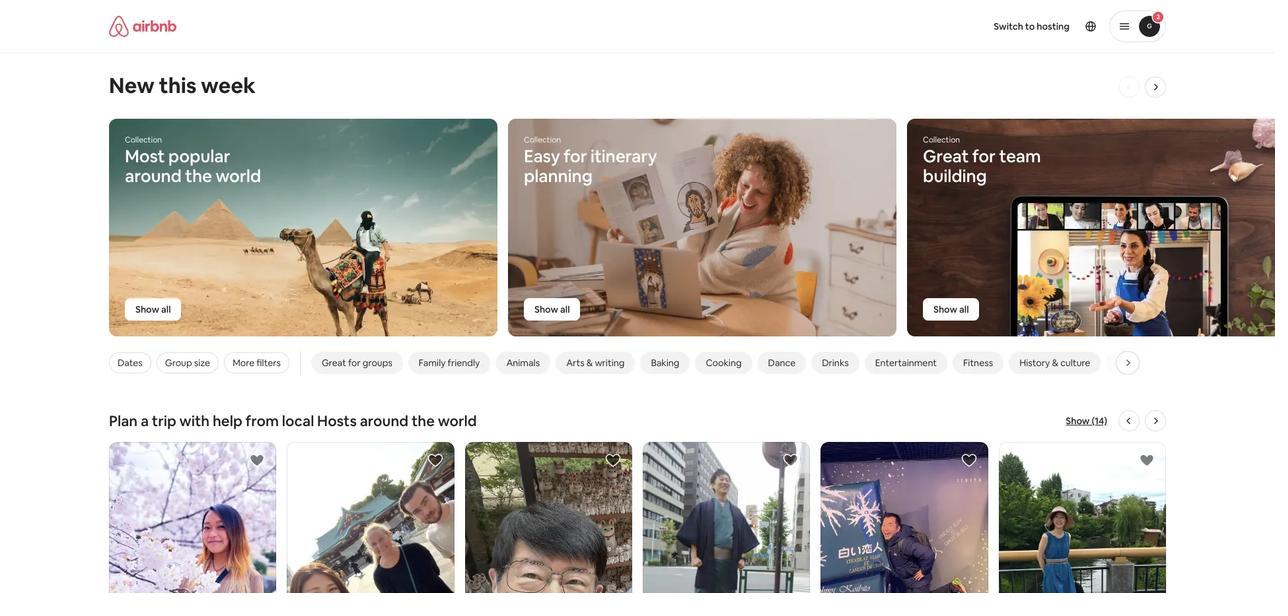 Task type: vqa. For each thing, say whether or not it's contained in the screenshot.
From hosts ·
no



Task type: locate. For each thing, give the bounding box(es) containing it.
1 vertical spatial the
[[412, 412, 435, 431]]

writing
[[595, 357, 625, 369]]

1 horizontal spatial collection
[[524, 135, 561, 145]]

0 vertical spatial world
[[216, 165, 261, 188]]

this week
[[159, 72, 256, 99]]

1 show all link from the left
[[125, 299, 181, 321]]

collection inside "collection great for team building"
[[923, 135, 960, 145]]

2 show all from the left
[[534, 304, 570, 316]]

show all up fitness element in the bottom of the page
[[934, 304, 969, 316]]

show for easy for itinerary planning
[[534, 304, 558, 316]]

3 all from the left
[[959, 304, 969, 316]]

2 horizontal spatial all
[[959, 304, 969, 316]]

entertainment element
[[875, 357, 937, 369]]

local
[[282, 412, 314, 431]]

0 horizontal spatial for
[[348, 357, 361, 369]]

collection for great
[[923, 135, 960, 145]]

animals element
[[506, 357, 540, 369]]

1 save this experience image from the left
[[249, 453, 265, 469]]

baking element
[[651, 357, 679, 369]]

show up the dates dropdown button
[[135, 304, 159, 316]]

all for building
[[959, 304, 969, 316]]

0 horizontal spatial the
[[185, 165, 212, 188]]

planning
[[524, 165, 592, 188]]

fitness button
[[953, 352, 1004, 375]]

world
[[216, 165, 261, 188], [438, 412, 477, 431]]

switch to hosting link
[[986, 13, 1078, 40]]

3 show all from the left
[[934, 304, 969, 316]]

family friendly button
[[408, 352, 490, 375]]

show all link for most popular around the world
[[125, 299, 181, 321]]

show for great for team building
[[934, 304, 957, 316]]

3 save this experience image from the left
[[783, 453, 799, 469]]

show all link up dates
[[125, 299, 181, 321]]

3 collection from the left
[[923, 135, 960, 145]]

collection for easy
[[524, 135, 561, 145]]

2 show all link from the left
[[524, 299, 580, 321]]

the
[[185, 165, 212, 188], [412, 412, 435, 431]]

0 horizontal spatial around
[[125, 165, 182, 188]]

more filters button
[[224, 353, 289, 374]]

collection up planning
[[524, 135, 561, 145]]

all up fitness element in the bottom of the page
[[959, 304, 969, 316]]

save this experience image
[[249, 453, 265, 469], [427, 453, 443, 469], [783, 453, 799, 469], [961, 453, 977, 469], [1139, 453, 1155, 469]]

magic element
[[1117, 357, 1142, 369]]

all up group
[[161, 304, 171, 316]]

dates button
[[109, 353, 151, 374]]

1 vertical spatial world
[[438, 412, 477, 431]]

1 horizontal spatial all
[[560, 304, 570, 316]]

2 all from the left
[[560, 304, 570, 316]]

1 horizontal spatial show all
[[534, 304, 570, 316]]

0 vertical spatial great
[[923, 145, 969, 168]]

cooking
[[706, 357, 742, 369]]

baking button
[[640, 352, 690, 375]]

fitness
[[963, 357, 993, 369]]

show
[[135, 304, 159, 316], [534, 304, 558, 316], [934, 304, 957, 316], [1066, 416, 1090, 427]]

for
[[563, 145, 587, 168], [972, 145, 996, 168], [348, 357, 361, 369]]

animals button
[[496, 352, 550, 375]]

1 vertical spatial great
[[322, 357, 346, 369]]

new this week group
[[0, 118, 1275, 338]]

& left culture
[[1052, 357, 1058, 369]]

0 horizontal spatial collection
[[125, 135, 162, 145]]

collection great for team building
[[923, 135, 1041, 188]]

the right most
[[185, 165, 212, 188]]

1 collection from the left
[[125, 135, 162, 145]]

0 horizontal spatial world
[[216, 165, 261, 188]]

the down family
[[412, 412, 435, 431]]

cooking button
[[695, 352, 752, 375]]

for left the groups
[[348, 357, 361, 369]]

magic button
[[1106, 352, 1153, 375]]

collection inside collection easy for itinerary planning
[[524, 135, 561, 145]]

with
[[179, 412, 210, 431]]

great for groups button
[[311, 352, 403, 375]]

filters
[[256, 357, 281, 369]]

arts & writing button
[[556, 352, 635, 375]]

history & culture button
[[1009, 352, 1101, 375]]

& for arts
[[587, 357, 593, 369]]

show up fitness button
[[934, 304, 957, 316]]

2 save this experience image from the left
[[427, 453, 443, 469]]

trip
[[152, 412, 176, 431]]

3 show all link from the left
[[923, 299, 979, 321]]

1 vertical spatial around
[[360, 412, 408, 431]]

2 horizontal spatial show all
[[934, 304, 969, 316]]

0 horizontal spatial all
[[161, 304, 171, 316]]

0 vertical spatial around
[[125, 165, 182, 188]]

drinks button
[[811, 352, 859, 375]]

collection easy for itinerary planning
[[524, 135, 657, 188]]

great for groups
[[322, 357, 392, 369]]

0 horizontal spatial great
[[322, 357, 346, 369]]

1 show all from the left
[[135, 304, 171, 316]]

family friendly element
[[419, 357, 480, 369]]

most
[[125, 145, 165, 168]]

show all up dates
[[135, 304, 171, 316]]

around
[[125, 165, 182, 188], [360, 412, 408, 431]]

dance element
[[768, 357, 796, 369]]

collection inside collection most popular around the world
[[125, 135, 162, 145]]

culture
[[1060, 357, 1090, 369]]

1 horizontal spatial show all link
[[524, 299, 580, 321]]

dance button
[[757, 352, 806, 375]]

drinks element
[[822, 357, 849, 369]]

1 all from the left
[[161, 304, 171, 316]]

2 collection from the left
[[524, 135, 561, 145]]

show all link up the arts at the left bottom of the page
[[524, 299, 580, 321]]

collection up building
[[923, 135, 960, 145]]

more
[[233, 357, 254, 369]]

arts & writing element
[[566, 357, 625, 369]]

0 horizontal spatial &
[[587, 357, 593, 369]]

family
[[419, 357, 446, 369]]

show up animals
[[534, 304, 558, 316]]

save this experience image
[[605, 453, 621, 469]]

show all link up fitness element in the bottom of the page
[[923, 299, 979, 321]]

collection most popular around the world
[[125, 135, 261, 188]]

all
[[161, 304, 171, 316], [560, 304, 570, 316], [959, 304, 969, 316]]

collection for most
[[125, 135, 162, 145]]

all for planning
[[560, 304, 570, 316]]

0 horizontal spatial show all
[[135, 304, 171, 316]]

fitness element
[[963, 357, 993, 369]]

0 horizontal spatial show all link
[[125, 299, 181, 321]]

collection down new
[[125, 135, 162, 145]]

& right the arts at the left bottom of the page
[[587, 357, 593, 369]]

& for history
[[1052, 357, 1058, 369]]

show all up the arts at the left bottom of the page
[[534, 304, 570, 316]]

1 horizontal spatial &
[[1052, 357, 1058, 369]]

popular
[[168, 145, 230, 168]]

great
[[923, 145, 969, 168], [322, 357, 346, 369]]

profile element
[[752, 0, 1166, 53]]

show all
[[135, 304, 171, 316], [534, 304, 570, 316], [934, 304, 969, 316]]

2 horizontal spatial for
[[972, 145, 996, 168]]

2 & from the left
[[1052, 357, 1058, 369]]

1 & from the left
[[587, 357, 593, 369]]

to
[[1025, 20, 1035, 32]]

2 horizontal spatial show all link
[[923, 299, 979, 321]]

show left (14)
[[1066, 416, 1090, 427]]

baking
[[651, 357, 679, 369]]

world inside collection most popular around the world
[[216, 165, 261, 188]]

0 vertical spatial the
[[185, 165, 212, 188]]

for inside collection easy for itinerary planning
[[563, 145, 587, 168]]

&
[[587, 357, 593, 369], [1052, 357, 1058, 369]]

for left team
[[972, 145, 996, 168]]

show all link for easy for itinerary planning
[[524, 299, 580, 321]]

for inside "collection great for team building"
[[972, 145, 996, 168]]

friendly
[[448, 357, 480, 369]]

history & culture
[[1019, 357, 1090, 369]]

2 horizontal spatial collection
[[923, 135, 960, 145]]

history & culture element
[[1019, 357, 1090, 369]]

switch
[[994, 20, 1023, 32]]

1 horizontal spatial great
[[923, 145, 969, 168]]

1 horizontal spatial for
[[563, 145, 587, 168]]

collection
[[125, 135, 162, 145], [524, 135, 561, 145], [923, 135, 960, 145]]

show (14) link
[[1066, 415, 1107, 428]]

all up the arts at the left bottom of the page
[[560, 304, 570, 316]]

for right 'easy'
[[563, 145, 587, 168]]

show all link
[[125, 299, 181, 321], [524, 299, 580, 321], [923, 299, 979, 321]]

2
[[1156, 13, 1160, 21]]

great inside "collection great for team building"
[[923, 145, 969, 168]]

show all for most popular around the world
[[135, 304, 171, 316]]



Task type: describe. For each thing, give the bounding box(es) containing it.
plan
[[109, 412, 138, 431]]

the inside collection most popular around the world
[[185, 165, 212, 188]]

arts & writing
[[566, 357, 625, 369]]

groups
[[363, 357, 392, 369]]

hosting
[[1037, 20, 1070, 32]]

show for most popular around the world
[[135, 304, 159, 316]]

for inside button
[[348, 357, 361, 369]]

drinks
[[822, 357, 849, 369]]

(14)
[[1092, 416, 1107, 427]]

group
[[165, 357, 192, 369]]

a
[[141, 412, 149, 431]]

easy
[[524, 145, 560, 168]]

size
[[194, 357, 210, 369]]

itinerary
[[590, 145, 657, 168]]

arts
[[566, 357, 585, 369]]

switch to hosting
[[994, 20, 1070, 32]]

around inside collection most popular around the world
[[125, 165, 182, 188]]

cooking element
[[706, 357, 742, 369]]

great for groups element
[[322, 357, 392, 369]]

help
[[213, 412, 242, 431]]

entertainment button
[[865, 352, 947, 375]]

show all link for great for team building
[[923, 299, 979, 321]]

for for planning
[[563, 145, 587, 168]]

for for building
[[972, 145, 996, 168]]

dance
[[768, 357, 796, 369]]

2 button
[[1109, 11, 1166, 42]]

new this week
[[109, 72, 256, 99]]

1 horizontal spatial around
[[360, 412, 408, 431]]

animals
[[506, 357, 540, 369]]

show (14)
[[1066, 416, 1107, 427]]

building
[[923, 165, 987, 188]]

group size
[[165, 357, 210, 369]]

team
[[999, 145, 1041, 168]]

great inside button
[[322, 357, 346, 369]]

entertainment
[[875, 357, 937, 369]]

family friendly
[[419, 357, 480, 369]]

plan a trip with help from local hosts around the world
[[109, 412, 477, 431]]

4 save this experience image from the left
[[961, 453, 977, 469]]

group size button
[[156, 353, 219, 374]]

from
[[245, 412, 279, 431]]

show all for great for team building
[[934, 304, 969, 316]]

magic
[[1117, 357, 1142, 369]]

1 horizontal spatial world
[[438, 412, 477, 431]]

5 save this experience image from the left
[[1139, 453, 1155, 469]]

1 horizontal spatial the
[[412, 412, 435, 431]]

history
[[1019, 357, 1050, 369]]

more filters
[[233, 357, 281, 369]]

all for the
[[161, 304, 171, 316]]

show all for easy for itinerary planning
[[534, 304, 570, 316]]

hosts
[[317, 412, 357, 431]]

new
[[109, 72, 155, 99]]

dates
[[118, 357, 143, 369]]



